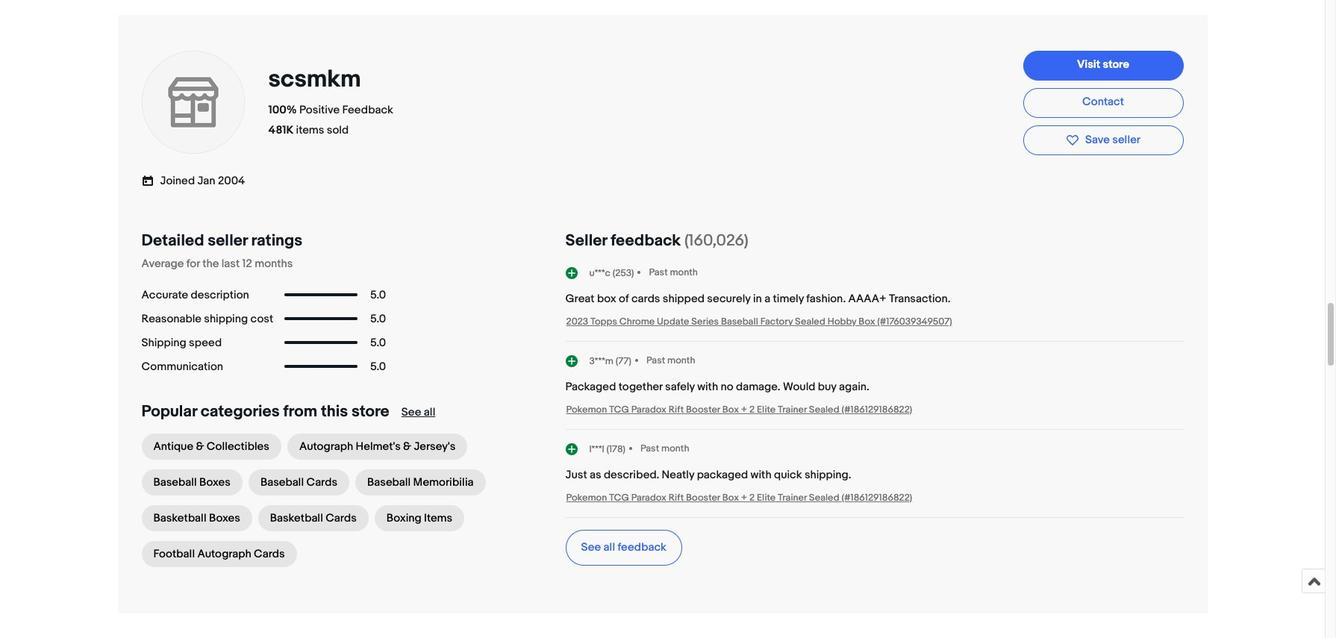 Task type: locate. For each thing, give the bounding box(es) containing it.
&
[[196, 440, 204, 454], [403, 440, 411, 454]]

past month up the safely
[[646, 354, 695, 366]]

1 pokemon tcg paradox rift booster box + 2 elite trainer sealed (#186129186822) from the top
[[566, 404, 912, 416]]

elite down the "quick"
[[757, 492, 776, 504]]

0 vertical spatial autograph
[[299, 440, 353, 454]]

0 vertical spatial elite
[[757, 404, 776, 416]]

3***m (77)
[[589, 355, 631, 367]]

l***l (178)
[[589, 443, 625, 455]]

2 2 from the top
[[749, 492, 755, 504]]

0 vertical spatial boxes
[[199, 476, 231, 490]]

2 vertical spatial box
[[722, 492, 739, 504]]

jersey's
[[414, 440, 455, 454]]

2023 topps chrome update series baseball factory sealed hobby box (#176039349507) link
[[566, 316, 952, 328]]

0 vertical spatial 2
[[749, 404, 755, 416]]

elite down damage.
[[757, 404, 776, 416]]

average
[[141, 257, 184, 271]]

seller up last
[[208, 231, 248, 251]]

store up autograph helmet's & jersey's
[[351, 402, 389, 422]]

feedback
[[611, 231, 681, 251], [618, 540, 666, 555]]

baseball for baseball memoribilia
[[367, 476, 411, 490]]

1 horizontal spatial with
[[751, 468, 771, 482]]

1 vertical spatial sealed
[[809, 404, 839, 416]]

2 vertical spatial sealed
[[809, 492, 839, 504]]

sealed down shipping. on the right bottom of the page
[[809, 492, 839, 504]]

past up together
[[646, 354, 665, 366]]

(#186129186822) down shipping. on the right bottom of the page
[[842, 492, 912, 504]]

1 vertical spatial month
[[667, 354, 695, 366]]

scsmkm
[[268, 65, 361, 94]]

autograph down this
[[299, 440, 353, 454]]

seller for save
[[1112, 133, 1140, 147]]

1 vertical spatial seller
[[208, 231, 248, 251]]

1 tcg from the top
[[609, 404, 629, 416]]

1 horizontal spatial autograph
[[299, 440, 353, 454]]

tcg down together
[[609, 404, 629, 416]]

store right visit
[[1103, 58, 1129, 72]]

month up neatly
[[661, 443, 689, 454]]

basketball up football
[[153, 511, 206, 526]]

cards for basketball cards
[[326, 511, 357, 526]]

with left no
[[697, 380, 718, 394]]

pokemon down as
[[566, 492, 607, 504]]

see inside see all feedback link
[[581, 540, 601, 555]]

tcg for together
[[609, 404, 629, 416]]

baseball inside 'link'
[[367, 476, 411, 490]]

pokemon tcg paradox rift booster box + 2 elite trainer sealed (#186129186822) link
[[566, 404, 912, 416], [566, 492, 912, 504]]

joined jan 2004
[[160, 174, 245, 188]]

1 vertical spatial past
[[646, 354, 665, 366]]

accurate
[[141, 288, 188, 302]]

2 basketball from the left
[[270, 511, 323, 526]]

autograph inside autograph helmet's & jersey's link
[[299, 440, 353, 454]]

boxes up "football autograph cards"
[[209, 511, 240, 526]]

2 paradox from the top
[[631, 492, 666, 504]]

1 vertical spatial boxes
[[209, 511, 240, 526]]

past up described.
[[640, 443, 659, 454]]

1 booster from the top
[[686, 404, 720, 416]]

0 vertical spatial sealed
[[795, 316, 825, 328]]

0 vertical spatial (#186129186822)
[[842, 404, 912, 416]]

past month up neatly
[[640, 443, 689, 454]]

1 horizontal spatial see
[[581, 540, 601, 555]]

save seller button
[[1023, 125, 1183, 155]]

1 (#186129186822) from the top
[[842, 404, 912, 416]]

1 vertical spatial see
[[581, 540, 601, 555]]

baseball memoribilia link
[[355, 470, 486, 496]]

football autograph cards link
[[141, 541, 297, 567]]

sealed for shipping.
[[809, 492, 839, 504]]

pokemon tcg paradox rift booster box + 2 elite trainer sealed (#186129186822) down the packaged
[[566, 492, 912, 504]]

1 + from the top
[[741, 404, 747, 416]]

basketball cards link
[[258, 505, 369, 532]]

baseball boxes
[[153, 476, 231, 490]]

tcg down described.
[[609, 492, 629, 504]]

2 vertical spatial past month
[[640, 443, 689, 454]]

0 vertical spatial pokemon
[[566, 404, 607, 416]]

shipped
[[663, 292, 705, 306]]

past month for neatly
[[640, 443, 689, 454]]

1 vertical spatial pokemon tcg paradox rift booster box + 2 elite trainer sealed (#186129186822)
[[566, 492, 912, 504]]

booster down 'packaged together safely with no damage. would buy again.' in the bottom of the page
[[686, 404, 720, 416]]

1 elite from the top
[[757, 404, 776, 416]]

2 + from the top
[[741, 492, 747, 504]]

booster
[[686, 404, 720, 416], [686, 492, 720, 504]]

see
[[401, 405, 421, 420], [581, 540, 601, 555]]

pokemon tcg paradox rift booster box + 2 elite trainer sealed (#186129186822) for no
[[566, 404, 912, 416]]

0 vertical spatial seller
[[1112, 133, 1140, 147]]

month for neatly
[[661, 443, 689, 454]]

cost
[[250, 312, 273, 326]]

past for described.
[[640, 443, 659, 454]]

feedback down described.
[[618, 540, 666, 555]]

cards up "basketball cards" link
[[306, 476, 337, 490]]

0 horizontal spatial basketball
[[153, 511, 206, 526]]

cards down basketball cards
[[254, 547, 285, 561]]

2 5.0 from the top
[[370, 312, 386, 326]]

1 horizontal spatial seller
[[1112, 133, 1140, 147]]

text__icon wrapper image
[[141, 173, 160, 187]]

0 vertical spatial booster
[[686, 404, 720, 416]]

0 vertical spatial cards
[[306, 476, 337, 490]]

1 vertical spatial (#186129186822)
[[842, 492, 912, 504]]

paradox down together
[[631, 404, 666, 416]]

detailed
[[141, 231, 204, 251]]

(#186129186822) down again.
[[842, 404, 912, 416]]

past
[[649, 266, 668, 278], [646, 354, 665, 366], [640, 443, 659, 454]]

+ for with
[[741, 492, 747, 504]]

baseball cards
[[260, 476, 337, 490]]

factory
[[760, 316, 793, 328]]

2
[[749, 404, 755, 416], [749, 492, 755, 504]]

visit
[[1077, 58, 1100, 72]]

2 vertical spatial month
[[661, 443, 689, 454]]

trainer down would
[[778, 404, 807, 416]]

basketball cards
[[270, 511, 357, 526]]

0 vertical spatial past month
[[649, 266, 698, 278]]

elite for damage.
[[757, 404, 776, 416]]

past up cards
[[649, 266, 668, 278]]

0 vertical spatial feedback
[[611, 231, 681, 251]]

pokemon tcg paradox rift booster box + 2 elite trainer sealed (#186129186822) link down the packaged
[[566, 492, 912, 504]]

box for quick
[[722, 492, 739, 504]]

with left the "quick"
[[751, 468, 771, 482]]

described.
[[604, 468, 659, 482]]

as
[[590, 468, 601, 482]]

pokemon tcg paradox rift booster box + 2 elite trainer sealed (#186129186822) down no
[[566, 404, 912, 416]]

0 vertical spatial box
[[859, 316, 875, 328]]

seller inside button
[[1112, 133, 1140, 147]]

average for the last 12 months
[[141, 257, 293, 271]]

detailed seller ratings
[[141, 231, 302, 251]]

for
[[186, 257, 200, 271]]

boxes down antique & collectibles
[[199, 476, 231, 490]]

pokemon tcg paradox rift booster box + 2 elite trainer sealed (#186129186822) link down no
[[566, 404, 912, 416]]

2 vertical spatial cards
[[254, 547, 285, 561]]

2 elite from the top
[[757, 492, 776, 504]]

1 vertical spatial pokemon
[[566, 492, 607, 504]]

+ down the packaged
[[741, 492, 747, 504]]

0 horizontal spatial autograph
[[197, 547, 251, 561]]

hobby
[[828, 316, 856, 328]]

paradox down described.
[[631, 492, 666, 504]]

month up shipped
[[670, 266, 698, 278]]

& right antique
[[196, 440, 204, 454]]

1 basketball from the left
[[153, 511, 206, 526]]

rift
[[669, 404, 684, 416], [669, 492, 684, 504]]

categories
[[201, 402, 280, 422]]

sealed down 'fashion.'
[[795, 316, 825, 328]]

jan
[[197, 174, 215, 188]]

autograph inside football autograph cards link
[[197, 547, 251, 561]]

1 paradox from the top
[[631, 404, 666, 416]]

+
[[741, 404, 747, 416], [741, 492, 747, 504]]

past month
[[649, 266, 698, 278], [646, 354, 695, 366], [640, 443, 689, 454]]

0 horizontal spatial see
[[401, 405, 421, 420]]

boxes inside 'link'
[[209, 511, 240, 526]]

autograph helmet's & jersey's link
[[287, 434, 467, 460]]

box down the packaged
[[722, 492, 739, 504]]

of
[[619, 292, 629, 306]]

store
[[1103, 58, 1129, 72], [351, 402, 389, 422]]

5.0
[[370, 288, 386, 302], [370, 312, 386, 326], [370, 336, 386, 350], [370, 359, 386, 374]]

pokemon tcg paradox rift booster box + 2 elite trainer sealed (#186129186822)
[[566, 404, 912, 416], [566, 492, 912, 504]]

1 vertical spatial with
[[751, 468, 771, 482]]

0 vertical spatial trainer
[[778, 404, 807, 416]]

box for would
[[722, 404, 739, 416]]

100%
[[268, 103, 297, 117]]

cards down 'baseball cards' link
[[326, 511, 357, 526]]

0 horizontal spatial all
[[424, 405, 435, 420]]

from
[[283, 402, 317, 422]]

1 horizontal spatial &
[[403, 440, 411, 454]]

trainer down the "quick"
[[778, 492, 807, 504]]

popular categories from this store
[[141, 402, 389, 422]]

feedback up (253)
[[611, 231, 681, 251]]

1 vertical spatial +
[[741, 492, 747, 504]]

boxing
[[386, 511, 421, 526]]

a
[[764, 292, 770, 306]]

paradox for described.
[[631, 492, 666, 504]]

booster for neatly
[[686, 492, 720, 504]]

1 2 from the top
[[749, 404, 755, 416]]

1 vertical spatial box
[[722, 404, 739, 416]]

0 vertical spatial rift
[[669, 404, 684, 416]]

booster down just as described. neatly packaged with quick shipping.
[[686, 492, 720, 504]]

safely
[[665, 380, 695, 394]]

baseball down antique
[[153, 476, 197, 490]]

neatly
[[662, 468, 694, 482]]

baseball for baseball cards
[[260, 476, 304, 490]]

3 5.0 from the top
[[370, 336, 386, 350]]

seller right save
[[1112, 133, 1140, 147]]

box down aaaa+
[[859, 316, 875, 328]]

1 vertical spatial cards
[[326, 511, 357, 526]]

box
[[859, 316, 875, 328], [722, 404, 739, 416], [722, 492, 739, 504]]

elite for with
[[757, 492, 776, 504]]

just as described. neatly packaged with quick shipping.
[[565, 468, 851, 482]]

1 pokemon from the top
[[566, 404, 607, 416]]

0 horizontal spatial store
[[351, 402, 389, 422]]

past month up shipped
[[649, 266, 698, 278]]

2 down just as described. neatly packaged with quick shipping.
[[749, 492, 755, 504]]

2 vertical spatial past
[[640, 443, 659, 454]]

autograph down basketball boxes 'link'
[[197, 547, 251, 561]]

trainer
[[778, 404, 807, 416], [778, 492, 807, 504]]

baseball down helmet's
[[367, 476, 411, 490]]

(#186129186822) for just as described. neatly packaged with quick shipping.
[[842, 492, 912, 504]]

1 vertical spatial all
[[604, 540, 615, 555]]

(160,026)
[[684, 231, 748, 251]]

1 vertical spatial autograph
[[197, 547, 251, 561]]

pokemon for packaged
[[566, 404, 607, 416]]

1 vertical spatial 2
[[749, 492, 755, 504]]

paradox
[[631, 404, 666, 416], [631, 492, 666, 504]]

again.
[[839, 380, 869, 394]]

2 pokemon from the top
[[566, 492, 607, 504]]

1 vertical spatial elite
[[757, 492, 776, 504]]

0 vertical spatial past
[[649, 266, 668, 278]]

the
[[202, 257, 219, 271]]

shipping speed
[[141, 336, 222, 350]]

trainer for quick
[[778, 492, 807, 504]]

2 pokemon tcg paradox rift booster box + 2 elite trainer sealed (#186129186822) link from the top
[[566, 492, 912, 504]]

1 vertical spatial store
[[351, 402, 389, 422]]

0 horizontal spatial seller
[[208, 231, 248, 251]]

1 vertical spatial tcg
[[609, 492, 629, 504]]

box
[[597, 292, 616, 306]]

2 pokemon tcg paradox rift booster box + 2 elite trainer sealed (#186129186822) from the top
[[566, 492, 912, 504]]

1 horizontal spatial basketball
[[270, 511, 323, 526]]

0 vertical spatial tcg
[[609, 404, 629, 416]]

box down no
[[722, 404, 739, 416]]

1 horizontal spatial all
[[604, 540, 615, 555]]

rift down the safely
[[669, 404, 684, 416]]

past for safely
[[646, 354, 665, 366]]

shipping
[[204, 312, 248, 326]]

0 vertical spatial see
[[401, 405, 421, 420]]

scsmkm link
[[268, 65, 366, 94]]

& left jersey's
[[403, 440, 411, 454]]

1 vertical spatial booster
[[686, 492, 720, 504]]

see all link
[[401, 405, 435, 420]]

baseball
[[721, 316, 758, 328], [153, 476, 197, 490], [260, 476, 304, 490], [367, 476, 411, 490]]

0 vertical spatial month
[[670, 266, 698, 278]]

0 vertical spatial pokemon tcg paradox rift booster box + 2 elite trainer sealed (#186129186822)
[[566, 404, 912, 416]]

pokemon
[[566, 404, 607, 416], [566, 492, 607, 504]]

2 & from the left
[[403, 440, 411, 454]]

+ down damage.
[[741, 404, 747, 416]]

0 vertical spatial pokemon tcg paradox rift booster box + 2 elite trainer sealed (#186129186822) link
[[566, 404, 912, 416]]

antique & collectibles link
[[141, 434, 281, 460]]

pokemon down "packaged" on the left
[[566, 404, 607, 416]]

series
[[691, 316, 719, 328]]

elite
[[757, 404, 776, 416], [757, 492, 776, 504]]

1 vertical spatial paradox
[[631, 492, 666, 504]]

2 rift from the top
[[669, 492, 684, 504]]

sealed down buy
[[809, 404, 839, 416]]

2 trainer from the top
[[778, 492, 807, 504]]

see up jersey's
[[401, 405, 421, 420]]

past month for with
[[646, 354, 695, 366]]

see down as
[[581, 540, 601, 555]]

cards for baseball cards
[[306, 476, 337, 490]]

1 rift from the top
[[669, 404, 684, 416]]

basketball down baseball cards
[[270, 511, 323, 526]]

2 (#186129186822) from the top
[[842, 492, 912, 504]]

0 vertical spatial store
[[1103, 58, 1129, 72]]

0 vertical spatial +
[[741, 404, 747, 416]]

1 & from the left
[[196, 440, 204, 454]]

2 down damage.
[[749, 404, 755, 416]]

0 horizontal spatial &
[[196, 440, 204, 454]]

sealed for buy
[[809, 404, 839, 416]]

0 vertical spatial paradox
[[631, 404, 666, 416]]

1 vertical spatial trainer
[[778, 492, 807, 504]]

0 vertical spatial with
[[697, 380, 718, 394]]

1 5.0 from the top
[[370, 288, 386, 302]]

2 booster from the top
[[686, 492, 720, 504]]

1 vertical spatial rift
[[669, 492, 684, 504]]

0 vertical spatial all
[[424, 405, 435, 420]]

rift down neatly
[[669, 492, 684, 504]]

football autograph cards
[[153, 547, 285, 561]]

month
[[670, 266, 698, 278], [667, 354, 695, 366], [661, 443, 689, 454]]

baseball down securely
[[721, 316, 758, 328]]

1 vertical spatial past month
[[646, 354, 695, 366]]

boxes for basketball boxes
[[209, 511, 240, 526]]

2 tcg from the top
[[609, 492, 629, 504]]

baseball up "basketball cards" link
[[260, 476, 304, 490]]

1 trainer from the top
[[778, 404, 807, 416]]

1 pokemon tcg paradox rift booster box + 2 elite trainer sealed (#186129186822) link from the top
[[566, 404, 912, 416]]

month up the safely
[[667, 354, 695, 366]]

basketball inside 'link'
[[153, 511, 206, 526]]

basketball boxes link
[[141, 505, 252, 532]]

(#186129186822)
[[842, 404, 912, 416], [842, 492, 912, 504]]

1 vertical spatial pokemon tcg paradox rift booster box + 2 elite trainer sealed (#186129186822) link
[[566, 492, 912, 504]]



Task type: describe. For each thing, give the bounding box(es) containing it.
save
[[1085, 133, 1110, 147]]

sold
[[327, 123, 349, 137]]

just
[[565, 468, 587, 482]]

(77)
[[616, 355, 631, 367]]

seller for detailed
[[208, 231, 248, 251]]

securely
[[707, 292, 751, 306]]

pokemon tcg paradox rift booster box + 2 elite trainer sealed (#186129186822) for packaged
[[566, 492, 912, 504]]

1 horizontal spatial store
[[1103, 58, 1129, 72]]

feedback
[[342, 103, 393, 117]]

positive
[[299, 103, 340, 117]]

rift for described.
[[669, 492, 684, 504]]

2 for damage.
[[749, 404, 755, 416]]

description
[[191, 288, 249, 302]]

visit store
[[1077, 58, 1129, 72]]

basketball for basketball boxes
[[153, 511, 206, 526]]

antique
[[153, 440, 193, 454]]

no
[[721, 380, 733, 394]]

2023 topps chrome update series baseball factory sealed hobby box (#176039349507)
[[566, 316, 952, 328]]

popular
[[141, 402, 197, 422]]

month for with
[[667, 354, 695, 366]]

save seller
[[1085, 133, 1140, 147]]

last
[[221, 257, 240, 271]]

(253)
[[613, 267, 634, 279]]

past month for cards
[[649, 266, 698, 278]]

shipping
[[141, 336, 186, 350]]

boxing items
[[386, 511, 452, 526]]

buy
[[818, 380, 836, 394]]

football
[[153, 547, 195, 561]]

see all feedback link
[[565, 530, 682, 566]]

2 for with
[[749, 492, 755, 504]]

topps
[[590, 316, 617, 328]]

trainer for would
[[778, 404, 807, 416]]

baseball boxes link
[[141, 470, 243, 496]]

baseball memoribilia
[[367, 476, 474, 490]]

aaaa+
[[848, 292, 886, 306]]

visit store link
[[1023, 50, 1183, 80]]

see for see all
[[401, 405, 421, 420]]

boxes for baseball boxes
[[199, 476, 231, 490]]

3***m
[[589, 355, 613, 367]]

paradox for safely
[[631, 404, 666, 416]]

booster for with
[[686, 404, 720, 416]]

damage.
[[736, 380, 780, 394]]

12
[[242, 257, 252, 271]]

basketball boxes
[[153, 511, 240, 526]]

months
[[255, 257, 293, 271]]

helmet's
[[356, 440, 401, 454]]

0 horizontal spatial with
[[697, 380, 718, 394]]

2023
[[566, 316, 588, 328]]

(#186129186822) for packaged together safely with no damage. would buy again.
[[842, 404, 912, 416]]

this
[[321, 402, 348, 422]]

pokemon tcg paradox rift booster box + 2 elite trainer sealed (#186129186822) link for packaged
[[566, 492, 912, 504]]

481k
[[268, 123, 294, 137]]

contact link
[[1023, 88, 1183, 118]]

reasonable shipping cost
[[141, 312, 273, 326]]

all for see all
[[424, 405, 435, 420]]

(#176039349507)
[[877, 316, 952, 328]]

contact
[[1082, 95, 1124, 109]]

(178)
[[606, 443, 625, 455]]

scsmkm image
[[141, 50, 245, 154]]

basketball for basketball cards
[[270, 511, 323, 526]]

antique & collectibles
[[153, 440, 269, 454]]

reasonable
[[141, 312, 201, 326]]

memoribilia
[[413, 476, 474, 490]]

items
[[296, 123, 324, 137]]

pokemon tcg paradox rift booster box + 2 elite trainer sealed (#186129186822) link for no
[[566, 404, 912, 416]]

collectibles
[[207, 440, 269, 454]]

all for see all feedback
[[604, 540, 615, 555]]

great box of cards shipped securely in a timely fashion. aaaa+ transaction.
[[565, 292, 951, 306]]

5.0 for speed
[[370, 336, 386, 350]]

u***c (253)
[[589, 267, 634, 279]]

l***l
[[589, 443, 604, 455]]

joined
[[160, 174, 195, 188]]

4 5.0 from the top
[[370, 359, 386, 374]]

chrome
[[619, 316, 655, 328]]

tcg for as
[[609, 492, 629, 504]]

1 vertical spatial feedback
[[618, 540, 666, 555]]

shipping.
[[805, 468, 851, 482]]

accurate description
[[141, 288, 249, 302]]

+ for damage.
[[741, 404, 747, 416]]

packaged together safely with no damage. would buy again.
[[565, 380, 869, 394]]

month for cards
[[670, 266, 698, 278]]

see for see all feedback
[[581, 540, 601, 555]]

2004
[[218, 174, 245, 188]]

past for of
[[649, 266, 668, 278]]

5.0 for description
[[370, 288, 386, 302]]

together
[[619, 380, 663, 394]]

see all feedback
[[581, 540, 666, 555]]

quick
[[774, 468, 802, 482]]

in
[[753, 292, 762, 306]]

communication
[[141, 359, 223, 374]]

update
[[657, 316, 689, 328]]

baseball for baseball boxes
[[153, 476, 197, 490]]

100% positive feedback 481k items sold
[[268, 103, 393, 137]]

baseball cards link
[[248, 470, 349, 496]]

see all
[[401, 405, 435, 420]]

pokemon for just
[[566, 492, 607, 504]]

rift for safely
[[669, 404, 684, 416]]

speed
[[189, 336, 222, 350]]

great
[[565, 292, 595, 306]]

boxing items link
[[375, 505, 464, 532]]

seller
[[565, 231, 607, 251]]

5.0 for shipping
[[370, 312, 386, 326]]



Task type: vqa. For each thing, say whether or not it's contained in the screenshot.
VINTAGE & ANTIQUE EARRINGS
no



